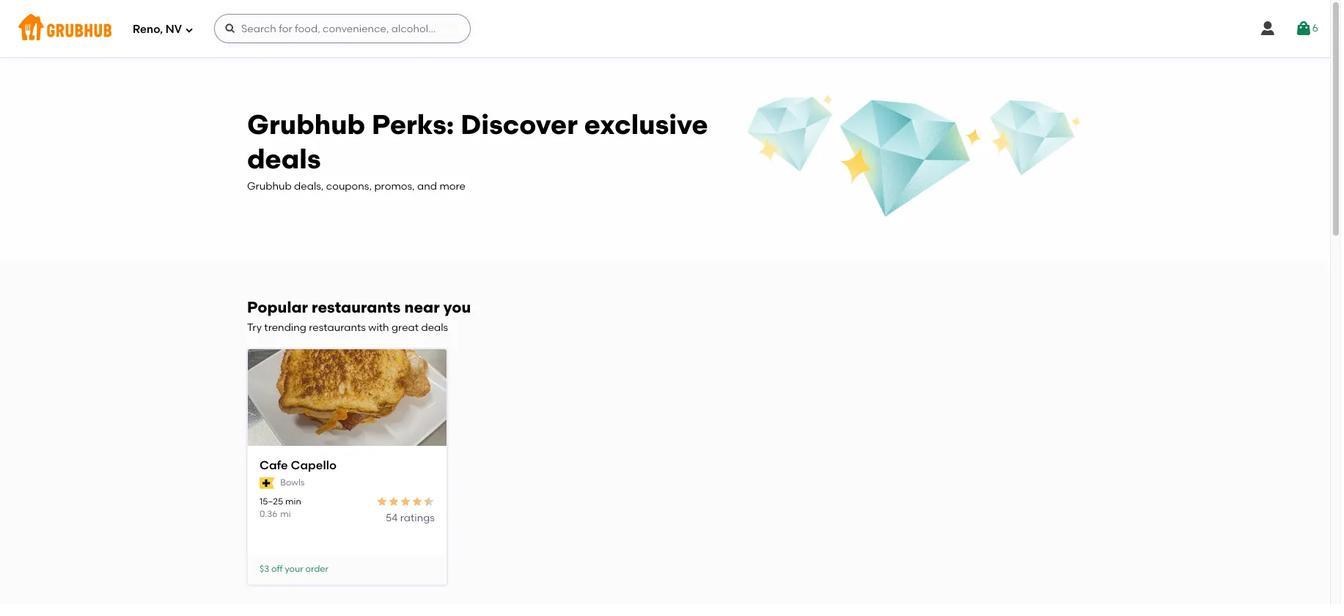 Task type: vqa. For each thing, say whether or not it's contained in the screenshot.
NV
yes



Task type: locate. For each thing, give the bounding box(es) containing it.
cafe capello
[[260, 459, 337, 473]]

15–25
[[260, 497, 283, 507]]

subscription pass image
[[260, 478, 274, 490]]

grubhub left deals,
[[247, 181, 292, 193]]

0.36
[[260, 510, 277, 520]]

0 horizontal spatial deals
[[247, 143, 321, 175]]

promos,
[[374, 181, 415, 193]]

exclusive
[[584, 108, 708, 141]]

1 grubhub from the top
[[247, 108, 365, 141]]

cafe capello link
[[260, 458, 435, 474]]

2 horizontal spatial svg image
[[1295, 20, 1312, 37]]

0 vertical spatial restaurants
[[312, 299, 401, 317]]

15–25 min 0.36 mi
[[260, 497, 301, 520]]

grubhub
[[247, 108, 365, 141], [247, 181, 292, 193]]

deals,
[[294, 181, 324, 193]]

grubhub up deals,
[[247, 108, 365, 141]]

bowls
[[280, 478, 305, 488]]

your
[[285, 564, 303, 575]]

restaurants up with
[[312, 299, 401, 317]]

ratings
[[400, 512, 435, 525]]

grubhub perks: discover exclusive deals grubhub deals, coupons, promos, and more
[[247, 108, 708, 193]]

54 ratings
[[386, 512, 435, 525]]

svg image
[[224, 23, 236, 34]]

restaurants
[[312, 299, 401, 317], [309, 322, 366, 335]]

6 button
[[1295, 15, 1318, 42]]

svg image
[[1259, 20, 1276, 37], [1295, 20, 1312, 37], [185, 25, 194, 34]]

perks:
[[372, 108, 454, 141]]

1 vertical spatial restaurants
[[309, 322, 366, 335]]

Search for food, convenience, alcohol... search field
[[214, 14, 471, 43]]

deals down 'near'
[[421, 322, 448, 335]]

0 vertical spatial deals
[[247, 143, 321, 175]]

0 vertical spatial grubhub
[[247, 108, 365, 141]]

deals
[[247, 143, 321, 175], [421, 322, 448, 335]]

1 vertical spatial grubhub
[[247, 181, 292, 193]]

1 vertical spatial deals
[[421, 322, 448, 335]]

reno,
[[133, 22, 163, 36]]

$3
[[260, 564, 269, 575]]

popular
[[247, 299, 308, 317]]

0 horizontal spatial svg image
[[185, 25, 194, 34]]

star icon image
[[376, 496, 388, 508], [388, 496, 400, 508], [400, 496, 411, 508], [411, 496, 423, 508], [423, 496, 435, 508], [423, 496, 435, 508]]

54
[[386, 512, 398, 525]]

restaurants left with
[[309, 322, 366, 335]]

deals up deals,
[[247, 143, 321, 175]]

more
[[439, 181, 466, 193]]

min
[[285, 497, 301, 507]]

order
[[305, 564, 328, 575]]

reno, nv
[[133, 22, 182, 36]]

deals inside grubhub perks: discover exclusive deals grubhub deals, coupons, promos, and more
[[247, 143, 321, 175]]

1 horizontal spatial deals
[[421, 322, 448, 335]]

capello
[[291, 459, 337, 473]]



Task type: describe. For each thing, give the bounding box(es) containing it.
popular restaurants near you try trending restaurants with great deals
[[247, 299, 471, 335]]

nv
[[166, 22, 182, 36]]

cafe
[[260, 459, 288, 473]]

svg image inside 6 button
[[1295, 20, 1312, 37]]

you
[[443, 299, 471, 317]]

near
[[404, 299, 440, 317]]

$3 off your order
[[260, 564, 328, 575]]

try
[[247, 322, 262, 335]]

mi
[[280, 510, 291, 520]]

trending
[[264, 322, 306, 335]]

great
[[392, 322, 419, 335]]

off
[[271, 564, 283, 575]]

coupon deals image
[[745, 92, 1083, 223]]

cafe capello logo image
[[248, 349, 447, 448]]

with
[[368, 322, 389, 335]]

6
[[1312, 22, 1318, 34]]

discover
[[461, 108, 578, 141]]

and
[[417, 181, 437, 193]]

deals inside the 'popular restaurants near you try trending restaurants with great deals'
[[421, 322, 448, 335]]

1 horizontal spatial svg image
[[1259, 20, 1276, 37]]

2 grubhub from the top
[[247, 181, 292, 193]]

coupons,
[[326, 181, 372, 193]]

main navigation navigation
[[0, 0, 1330, 57]]



